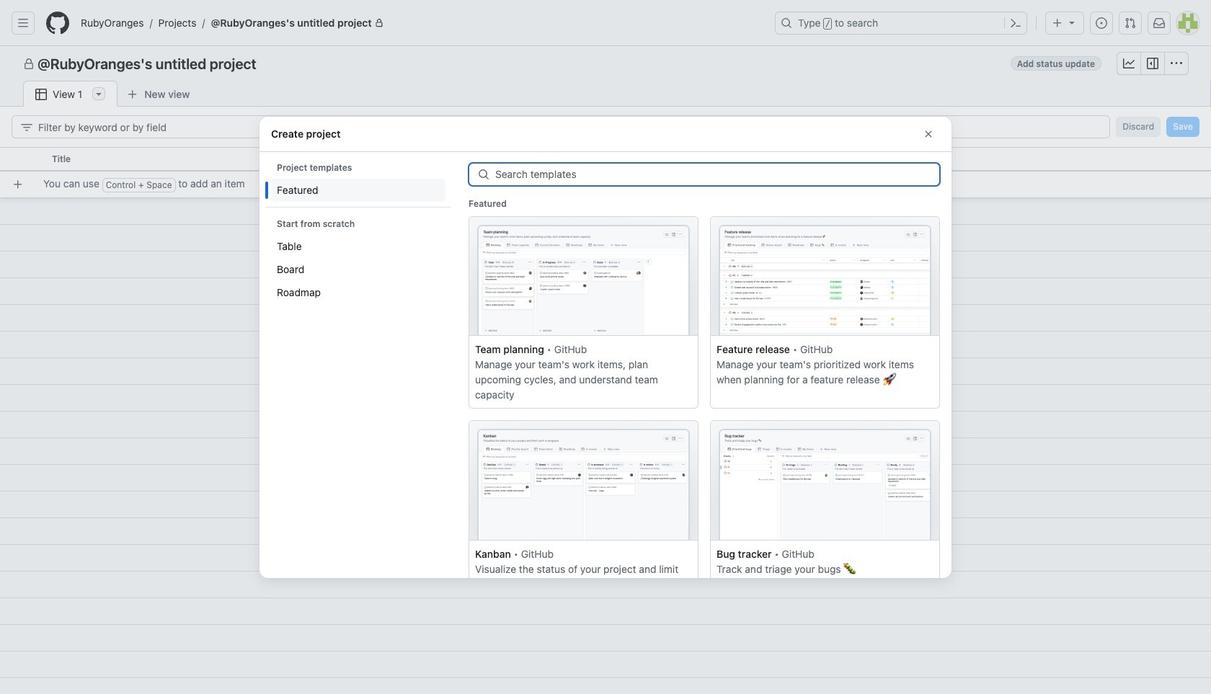 Task type: locate. For each thing, give the bounding box(es) containing it.
tab list
[[23, 81, 222, 107]]

sc 9kayk9 0 image
[[1124, 58, 1135, 69], [1148, 58, 1159, 69], [1171, 58, 1183, 69], [923, 128, 935, 140]]

tab panel
[[0, 107, 1212, 695]]

2 vertical spatial sc 9kayk9 0 image
[[21, 122, 32, 133]]

list
[[75, 12, 767, 35]]

dialog
[[260, 116, 952, 695]]

notifications image
[[1154, 17, 1166, 29]]

add field image
[[813, 153, 824, 164]]

git pull request image
[[1125, 17, 1137, 29]]

region
[[0, 0, 1212, 695]]

homepage image
[[46, 12, 69, 35]]

0 vertical spatial sc 9kayk9 0 image
[[23, 58, 35, 70]]

sc 9kayk9 0 image
[[23, 58, 35, 70], [35, 89, 47, 100], [21, 122, 32, 133]]

row
[[0, 147, 1212, 172], [6, 171, 1212, 198]]

issue opened image
[[1096, 17, 1108, 29]]

sc 9kayk9 0 image inside view filters region
[[21, 122, 32, 133]]

grid
[[0, 147, 1212, 695]]

cell
[[0, 147, 43, 172]]



Task type: describe. For each thing, give the bounding box(es) containing it.
command palette image
[[1010, 17, 1022, 29]]

lock image
[[375, 19, 384, 27]]

title column options image
[[488, 154, 499, 165]]

row down assignees column options image
[[6, 171, 1212, 198]]

status column options image
[[776, 154, 788, 165]]

Search templates text field
[[495, 163, 940, 185]]

sc 9kayk9 0 image inside project navigation
[[23, 58, 35, 70]]

triangle down image
[[1067, 17, 1078, 28]]

view options for view 1 image
[[93, 88, 105, 100]]

assignees column options image
[[632, 154, 643, 165]]

create new item or add existing item image
[[12, 179, 24, 190]]

search image
[[478, 168, 490, 180]]

row down view filters region
[[0, 147, 1212, 172]]

1 vertical spatial sc 9kayk9 0 image
[[35, 89, 47, 100]]

project navigation
[[0, 46, 1212, 81]]

plus image
[[1052, 17, 1064, 29]]

view filters region
[[12, 115, 1200, 138]]



Task type: vqa. For each thing, say whether or not it's contained in the screenshot.
plus circle image
no



